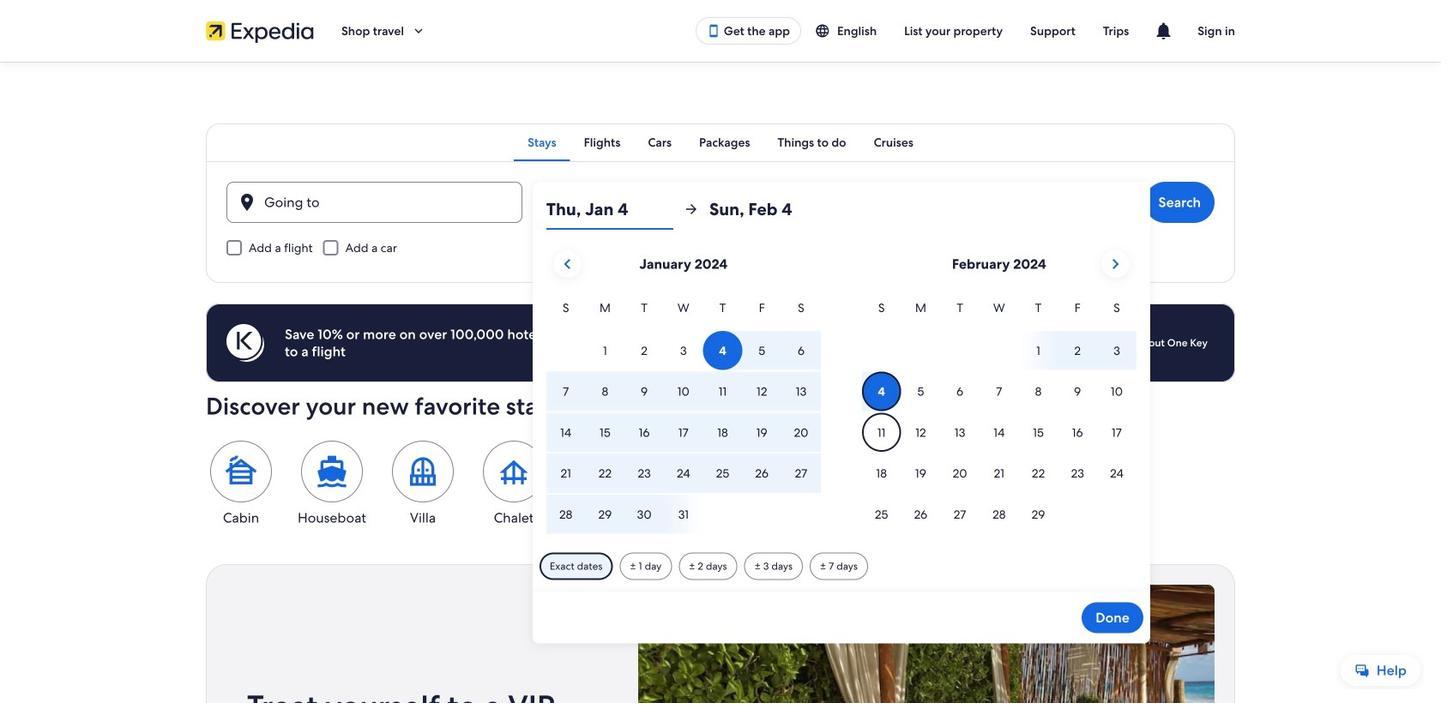 Task type: locate. For each thing, give the bounding box(es) containing it.
february 2024 element
[[862, 299, 1137, 536]]

main content
[[0, 62, 1441, 704]]

shop travel image
[[411, 23, 426, 39]]

tab list
[[206, 124, 1235, 161]]

application
[[546, 244, 1137, 536]]

next month image
[[1105, 254, 1126, 275]]



Task type: describe. For each thing, give the bounding box(es) containing it.
previous month image
[[557, 254, 578, 275]]

small image
[[815, 23, 837, 39]]

communication center icon image
[[1153, 21, 1174, 41]]

expedia logo image
[[206, 19, 314, 43]]

download the app button image
[[707, 24, 720, 38]]

january 2024 element
[[546, 299, 821, 536]]

directional image
[[684, 202, 699, 217]]



Task type: vqa. For each thing, say whether or not it's contained in the screenshot.
Shop travel icon
yes



